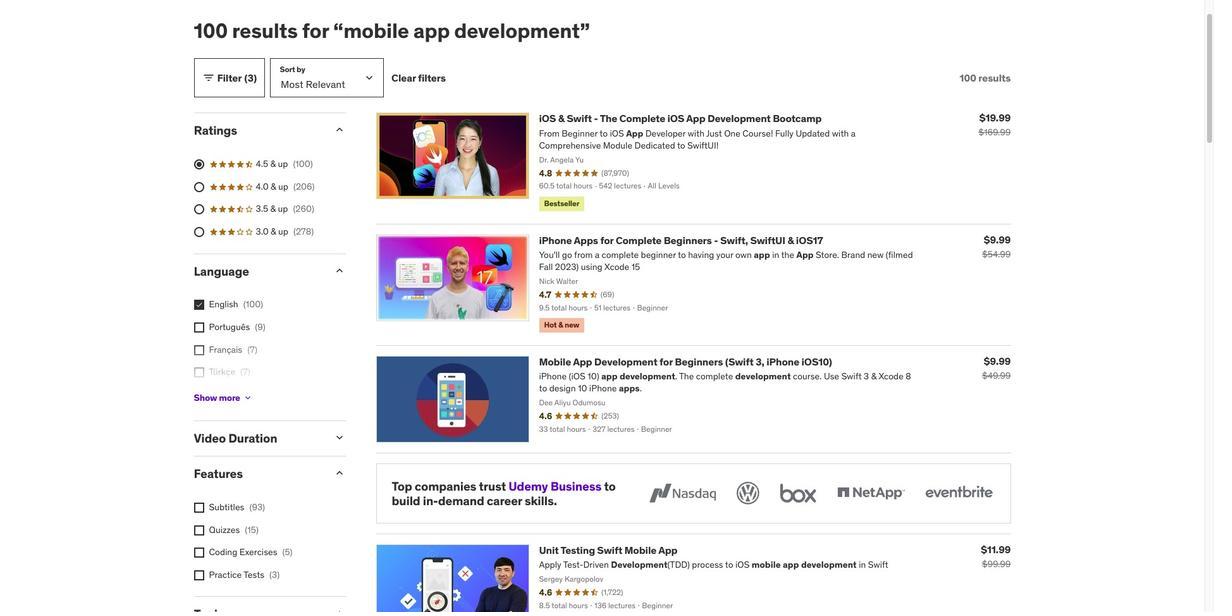 Task type: locate. For each thing, give the bounding box(es) containing it.
companies
[[415, 479, 477, 494]]

(278)
[[294, 226, 314, 237]]

- left the
[[594, 112, 598, 125]]

small image
[[333, 124, 346, 136], [333, 264, 346, 277], [333, 608, 346, 612]]

1 vertical spatial small image
[[333, 264, 346, 277]]

& left the
[[558, 112, 565, 125]]

udemy
[[509, 479, 548, 494]]

complete right apps at top
[[616, 234, 662, 246]]

career
[[487, 493, 522, 508]]

iphone right the 3,
[[767, 355, 800, 368]]

(3)
[[244, 71, 257, 84], [270, 569, 280, 581]]

xsmall image left türkçe
[[194, 368, 204, 378]]

0 vertical spatial beginners
[[664, 234, 712, 246]]

0 horizontal spatial mobile
[[539, 355, 571, 368]]

swift right testing
[[597, 544, 623, 557]]

$9.99 up $54.99 at the top of the page
[[984, 233, 1011, 246]]

2 $9.99 from the top
[[984, 355, 1011, 367]]

apps
[[574, 234, 599, 246]]

beginners left (swift on the bottom
[[675, 355, 723, 368]]

complete
[[620, 112, 666, 125], [616, 234, 662, 246]]

0 vertical spatial mobile
[[539, 355, 571, 368]]

(3) right filter
[[244, 71, 257, 84]]

(93)
[[250, 502, 265, 513]]

0 horizontal spatial swift
[[567, 112, 592, 125]]

$49.99
[[983, 370, 1011, 381]]

xsmall image right more
[[243, 393, 253, 403]]

0 vertical spatial small image
[[333, 124, 346, 136]]

1 xsmall image from the top
[[194, 300, 204, 310]]

& right 4.0 at the left top
[[271, 181, 276, 192]]

eventbrite image
[[923, 479, 995, 507]]

1 vertical spatial mobile
[[625, 544, 657, 557]]

(7) down '(9)'
[[247, 344, 257, 355]]

iphone
[[539, 234, 572, 246], [767, 355, 800, 368]]

demand
[[438, 493, 484, 508]]

swift for mobile
[[597, 544, 623, 557]]

(100) up (206)
[[293, 158, 313, 170]]

0 vertical spatial -
[[594, 112, 598, 125]]

100
[[194, 18, 228, 44], [960, 71, 977, 84]]

mobile
[[539, 355, 571, 368], [625, 544, 657, 557]]

practice tests (3)
[[209, 569, 280, 581]]

results for 100 results for "mobile app development"
[[232, 18, 298, 44]]

1 horizontal spatial swift
[[597, 544, 623, 557]]

0 vertical spatial (100)
[[293, 158, 313, 170]]

xsmall image for practice
[[194, 570, 204, 581]]

& right 3.0
[[271, 226, 276, 237]]

0 vertical spatial $9.99
[[984, 233, 1011, 246]]

bootcamp
[[773, 112, 822, 125]]

show more button
[[194, 386, 253, 411]]

2 vertical spatial small image
[[333, 467, 346, 480]]

0 vertical spatial app
[[687, 112, 706, 125]]

swift for -
[[567, 112, 592, 125]]

up
[[278, 158, 288, 170], [278, 181, 288, 192], [278, 203, 288, 215], [278, 226, 288, 237]]

video
[[194, 431, 226, 446]]

$9.99 inside $9.99 $49.99
[[984, 355, 1011, 367]]

100 inside 'status'
[[960, 71, 977, 84]]

nasdaq image
[[646, 479, 719, 507]]

0 vertical spatial small image
[[202, 72, 215, 84]]

& right 3.5 at the top
[[270, 203, 276, 215]]

0 horizontal spatial iphone
[[539, 234, 572, 246]]

& right '4.5'
[[270, 158, 276, 170]]

coding
[[209, 547, 237, 558]]

& for 3.0
[[271, 226, 276, 237]]

up left the '(278)'
[[278, 226, 288, 237]]

3 small image from the top
[[333, 608, 346, 612]]

1 vertical spatial (3)
[[270, 569, 280, 581]]

(7) right türkçe
[[240, 366, 250, 378]]

1 vertical spatial 100
[[960, 71, 977, 84]]

2 xsmall image from the top
[[194, 345, 204, 355]]

0 horizontal spatial results
[[232, 18, 298, 44]]

xsmall image
[[194, 300, 204, 310], [194, 345, 204, 355], [194, 503, 204, 513], [194, 548, 204, 558], [194, 570, 204, 581]]

(3) right tests
[[270, 569, 280, 581]]

1 vertical spatial swift
[[597, 544, 623, 557]]

$11.99 $99.99
[[981, 544, 1011, 570]]

swift
[[567, 112, 592, 125], [597, 544, 623, 557]]

up right '4.5'
[[278, 158, 288, 170]]

quizzes (15)
[[209, 524, 259, 536]]

1 vertical spatial results
[[979, 71, 1011, 84]]

2 small image from the top
[[333, 264, 346, 277]]

results up filter (3) at the left top of the page
[[232, 18, 298, 44]]

$11.99
[[981, 544, 1011, 556]]

0 horizontal spatial for
[[302, 18, 329, 44]]

results for 100 results
[[979, 71, 1011, 84]]

100 results for "mobile app development"
[[194, 18, 590, 44]]

up left (206)
[[278, 181, 288, 192]]

ratings button
[[194, 123, 323, 138]]

0 vertical spatial (7)
[[247, 344, 257, 355]]

ios
[[539, 112, 556, 125], [668, 112, 685, 125]]

small image for features
[[333, 467, 346, 480]]

0 horizontal spatial (100)
[[243, 299, 263, 310]]

1 vertical spatial for
[[601, 234, 614, 246]]

xsmall image left english
[[194, 300, 204, 310]]

results inside 'status'
[[979, 71, 1011, 84]]

& for ios
[[558, 112, 565, 125]]

0 vertical spatial complete
[[620, 112, 666, 125]]

$54.99
[[983, 248, 1011, 260]]

1 horizontal spatial 100
[[960, 71, 977, 84]]

clear
[[392, 71, 416, 84]]

1 vertical spatial -
[[714, 234, 718, 246]]

1 horizontal spatial ios
[[668, 112, 685, 125]]

2 vertical spatial app
[[659, 544, 678, 557]]

results up "$19.99"
[[979, 71, 1011, 84]]

skills.
[[525, 493, 557, 508]]

(100)
[[293, 158, 313, 170], [243, 299, 263, 310]]

100 for 100 results
[[960, 71, 977, 84]]

beginners
[[664, 234, 712, 246], [675, 355, 723, 368]]

0 horizontal spatial development
[[595, 355, 658, 368]]

(100) up '(9)'
[[243, 299, 263, 310]]

1 small image from the top
[[333, 124, 346, 136]]

0 horizontal spatial app
[[573, 355, 592, 368]]

1 vertical spatial small image
[[333, 432, 346, 444]]

for for "mobile
[[302, 18, 329, 44]]

&
[[558, 112, 565, 125], [270, 158, 276, 170], [271, 181, 276, 192], [270, 203, 276, 215], [271, 226, 276, 237], [788, 234, 794, 246]]

0 horizontal spatial (3)
[[244, 71, 257, 84]]

1 vertical spatial iphone
[[767, 355, 800, 368]]

xsmall image for türkçe
[[194, 368, 204, 378]]

beginners left swift,
[[664, 234, 712, 246]]

1 $9.99 from the top
[[984, 233, 1011, 246]]

complete right the
[[620, 112, 666, 125]]

$19.99 $169.99
[[979, 112, 1011, 138]]

(5)
[[283, 547, 293, 558]]

up for 4.0 & up
[[278, 181, 288, 192]]

(7)
[[247, 344, 257, 355], [240, 366, 250, 378]]

0 vertical spatial development
[[708, 112, 771, 125]]

0 vertical spatial swift
[[567, 112, 592, 125]]

3.0 & up (278)
[[256, 226, 314, 237]]

$9.99
[[984, 233, 1011, 246], [984, 355, 1011, 367]]

1 horizontal spatial (3)
[[270, 569, 280, 581]]

language button
[[194, 264, 323, 279]]

1 horizontal spatial results
[[979, 71, 1011, 84]]

& for 4.5
[[270, 158, 276, 170]]

up left '(260)'
[[278, 203, 288, 215]]

testing
[[561, 544, 595, 557]]

english
[[209, 299, 238, 310]]

ratings
[[194, 123, 237, 138]]

iphone left apps at top
[[539, 234, 572, 246]]

0 vertical spatial 100
[[194, 18, 228, 44]]

1 vertical spatial $9.99
[[984, 355, 1011, 367]]

filter
[[217, 71, 242, 84]]

unit testing swift mobile app link
[[539, 544, 678, 557]]

4 xsmall image from the top
[[194, 548, 204, 558]]

xsmall image for quizzes
[[194, 525, 204, 536]]

- left swift,
[[714, 234, 718, 246]]

한국어
[[209, 389, 232, 400]]

$9.99 for iphone apps for complete beginners - swift, swiftui & ios17
[[984, 233, 1011, 246]]

$9.99 inside $9.99 $54.99
[[984, 233, 1011, 246]]

xsmall image left subtitles
[[194, 503, 204, 513]]

xsmall image left practice
[[194, 570, 204, 581]]

$9.99 $49.99
[[983, 355, 1011, 381]]

swift left the
[[567, 112, 592, 125]]

3 xsmall image from the top
[[194, 503, 204, 513]]

for
[[302, 18, 329, 44], [601, 234, 614, 246], [660, 355, 673, 368]]

up for 4.5 & up
[[278, 158, 288, 170]]

-
[[594, 112, 598, 125], [714, 234, 718, 246]]

0 vertical spatial results
[[232, 18, 298, 44]]

results
[[232, 18, 298, 44], [979, 71, 1011, 84]]

0 horizontal spatial 100
[[194, 18, 228, 44]]

app
[[687, 112, 706, 125], [573, 355, 592, 368], [659, 544, 678, 557]]

1 horizontal spatial app
[[659, 544, 678, 557]]

0 horizontal spatial ios
[[539, 112, 556, 125]]

$9.99 up $49.99
[[984, 355, 1011, 367]]

xsmall image
[[194, 323, 204, 333], [194, 368, 204, 378], [243, 393, 253, 403], [194, 525, 204, 536]]

xsmall image left quizzes
[[194, 525, 204, 536]]

xsmall image left français
[[194, 345, 204, 355]]

english (100)
[[209, 299, 263, 310]]

small image
[[202, 72, 215, 84], [333, 432, 346, 444], [333, 467, 346, 480]]

1 horizontal spatial for
[[601, 234, 614, 246]]

4.0 & up (206)
[[256, 181, 315, 192]]

xsmall image left coding
[[194, 548, 204, 558]]

3.5 & up (260)
[[256, 203, 314, 215]]

2 horizontal spatial for
[[660, 355, 673, 368]]

development
[[708, 112, 771, 125], [595, 355, 658, 368]]

1 vertical spatial (7)
[[240, 366, 250, 378]]

for for complete
[[601, 234, 614, 246]]

0 vertical spatial for
[[302, 18, 329, 44]]

1 vertical spatial beginners
[[675, 355, 723, 368]]

français
[[209, 344, 242, 355]]

xsmall image left português
[[194, 323, 204, 333]]

udemy business link
[[509, 479, 602, 494]]

1 horizontal spatial development
[[708, 112, 771, 125]]

türkçe
[[209, 366, 235, 378]]

2 vertical spatial small image
[[333, 608, 346, 612]]

small image for video duration
[[333, 432, 346, 444]]

(15)
[[245, 524, 259, 536]]

0 horizontal spatial -
[[594, 112, 598, 125]]

5 xsmall image from the top
[[194, 570, 204, 581]]

1 horizontal spatial iphone
[[767, 355, 800, 368]]

0 vertical spatial (3)
[[244, 71, 257, 84]]



Task type: vqa. For each thing, say whether or not it's contained in the screenshot.
"Results"
yes



Task type: describe. For each thing, give the bounding box(es) containing it.
4.5
[[256, 158, 268, 170]]

ios17
[[796, 234, 824, 246]]

"mobile
[[333, 18, 409, 44]]

(7) for türkçe (7)
[[240, 366, 250, 378]]

2 vertical spatial for
[[660, 355, 673, 368]]

top companies trust udemy business
[[392, 479, 602, 494]]

more
[[219, 392, 240, 404]]

ios & swift - the complete ios app development bootcamp link
[[539, 112, 822, 125]]

trust
[[479, 479, 506, 494]]

volkswagen image
[[734, 479, 762, 507]]

subtitles (93)
[[209, 502, 265, 513]]

$9.99 for mobile app development for beginners (swift 3, iphone ios10)
[[984, 355, 1011, 367]]

3,
[[756, 355, 765, 368]]

ios & swift - the complete ios app development bootcamp
[[539, 112, 822, 125]]

business
[[551, 479, 602, 494]]

top
[[392, 479, 412, 494]]

1 vertical spatial (100)
[[243, 299, 263, 310]]

(9)
[[255, 321, 266, 333]]

quizzes
[[209, 524, 240, 536]]

in-
[[423, 493, 438, 508]]

0 vertical spatial iphone
[[539, 234, 572, 246]]

4.5 & up (100)
[[256, 158, 313, 170]]

100 results
[[960, 71, 1011, 84]]

português (9)
[[209, 321, 266, 333]]

(206)
[[294, 181, 315, 192]]

1 vertical spatial app
[[573, 355, 592, 368]]

1 vertical spatial development
[[595, 355, 658, 368]]

& for 4.0
[[271, 181, 276, 192]]

français (7)
[[209, 344, 257, 355]]

3.0
[[256, 226, 269, 237]]

the
[[600, 112, 618, 125]]

tests
[[244, 569, 264, 581]]

box image
[[777, 479, 820, 507]]

2 ios from the left
[[668, 112, 685, 125]]

xsmall image for coding
[[194, 548, 204, 558]]

small image for ratings
[[333, 124, 346, 136]]

beginners for for
[[675, 355, 723, 368]]

$169.99
[[979, 127, 1011, 138]]

$19.99
[[980, 112, 1011, 124]]

subtitles
[[209, 502, 244, 513]]

to build in-demand career skills.
[[392, 479, 616, 508]]

features button
[[194, 466, 323, 482]]

$9.99 $54.99
[[983, 233, 1011, 260]]

clear filters button
[[392, 58, 446, 98]]

português
[[209, 321, 250, 333]]

swift,
[[721, 234, 748, 246]]

practice
[[209, 569, 242, 581]]

ios10)
[[802, 355, 832, 368]]

up for 3.5 & up
[[278, 203, 288, 215]]

100 results status
[[960, 71, 1011, 84]]

features
[[194, 466, 243, 482]]

4.0
[[256, 181, 269, 192]]

(7) for français (7)
[[247, 344, 257, 355]]

& left ios17
[[788, 234, 794, 246]]

1 horizontal spatial (100)
[[293, 158, 313, 170]]

mobile app development for beginners (swift 3, iphone ios10) link
[[539, 355, 832, 368]]

development"
[[454, 18, 590, 44]]

iphone apps for complete beginners - swift, swiftui & ios17
[[539, 234, 824, 246]]

unit testing swift mobile app
[[539, 544, 678, 557]]

filters
[[418, 71, 446, 84]]

türkçe (7)
[[209, 366, 250, 378]]

3.5
[[256, 203, 268, 215]]

netapp image
[[835, 479, 908, 507]]

1 horizontal spatial mobile
[[625, 544, 657, 557]]

small image for language
[[333, 264, 346, 277]]

100 for 100 results for "mobile app development"
[[194, 18, 228, 44]]

to
[[604, 479, 616, 494]]

clear filters
[[392, 71, 446, 84]]

unit
[[539, 544, 559, 557]]

2 horizontal spatial app
[[687, 112, 706, 125]]

build
[[392, 493, 421, 508]]

xsmall image for english
[[194, 300, 204, 310]]

exercises
[[240, 547, 277, 558]]

duration
[[229, 431, 277, 446]]

up for 3.0 & up
[[278, 226, 288, 237]]

show
[[194, 392, 217, 404]]

1 horizontal spatial -
[[714, 234, 718, 246]]

filter (3)
[[217, 71, 257, 84]]

$99.99
[[983, 559, 1011, 570]]

swiftui
[[751, 234, 786, 246]]

video duration button
[[194, 431, 323, 446]]

1 ios from the left
[[539, 112, 556, 125]]

(260)
[[293, 203, 314, 215]]

beginners for complete
[[664, 234, 712, 246]]

coding exercises (5)
[[209, 547, 293, 558]]

(swift
[[726, 355, 754, 368]]

video duration
[[194, 431, 277, 446]]

& for 3.5
[[270, 203, 276, 215]]

iphone apps for complete beginners - swift, swiftui & ios17 link
[[539, 234, 824, 246]]

1 vertical spatial complete
[[616, 234, 662, 246]]

xsmall image for français
[[194, 345, 204, 355]]

xsmall image inside the show more button
[[243, 393, 253, 403]]

show more
[[194, 392, 240, 404]]

language
[[194, 264, 249, 279]]

xsmall image for subtitles
[[194, 503, 204, 513]]

app
[[414, 18, 450, 44]]

xsmall image for português
[[194, 323, 204, 333]]



